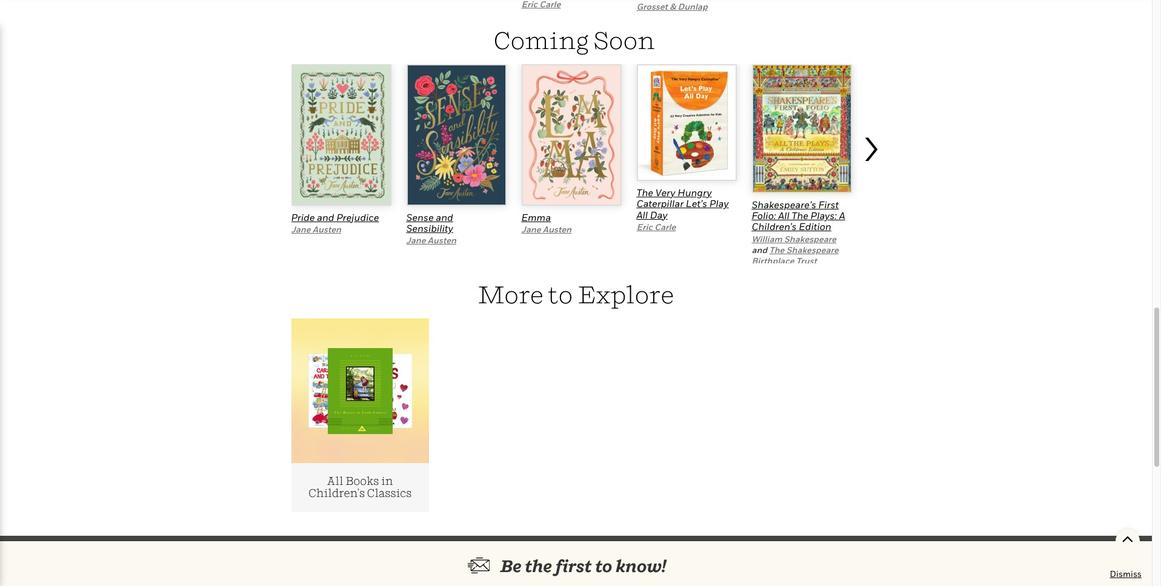 Task type: describe. For each thing, give the bounding box(es) containing it.
jane austen link for emma
[[522, 224, 571, 235]]

pride and prejudice link
[[291, 211, 379, 223]]

william shakespeare and
[[752, 234, 836, 255]]

the very hungry caterpillar let's play all day eric carle
[[637, 187, 729, 232]]

the very hungry caterpillar let's play all day link
[[637, 187, 729, 221]]

a
[[839, 210, 845, 222]]

eric carle link
[[637, 222, 676, 232]]

&
[[670, 1, 676, 11]]

explore
[[578, 280, 674, 309]]

emma image
[[522, 64, 622, 206]]

shakespeare for the shakespeare birthplace trust
[[786, 245, 839, 255]]

all inside the very hungry caterpillar let's play all day eric carle
[[637, 209, 648, 221]]

all inside "all books in children's classics"
[[327, 475, 343, 488]]

caterpillar
[[637, 198, 684, 210]]

all books in children's classics
[[309, 475, 412, 500]]

children's inside shakespeare's first folio: all the plays: a children's edition
[[752, 221, 797, 233]]

emma link
[[522, 211, 551, 223]]

austen for prejudice
[[313, 224, 341, 235]]

folio:
[[752, 210, 776, 222]]

classics
[[367, 487, 412, 500]]

📚
[[640, 543, 651, 553]]

edition
[[799, 221, 831, 233]]

first
[[819, 199, 839, 211]]

pride and prejudice image
[[291, 64, 391, 206]]

shakespeare for william shakespeare and
[[784, 234, 836, 244]]

grosset & dunlap
[[637, 1, 708, 11]]

emma
[[522, 211, 551, 223]]

more to explore
[[478, 280, 674, 309]]

children's inside "all books in children's classics"
[[309, 487, 365, 500]]

jane inside emma jane austen
[[522, 224, 541, 235]]

grosset & dunlap link
[[637, 1, 708, 11]]

birthplace
[[752, 256, 794, 266]]

all inside shakespeare's first folio: all the plays: a children's edition
[[778, 210, 790, 222]]

prejudice
[[337, 211, 379, 223]]

pride
[[291, 211, 315, 223]]

day
[[650, 209, 668, 221]]

sense and sensibility image
[[406, 64, 506, 206]]

the for shakespeare
[[769, 245, 784, 255]]

austen for sensibility
[[428, 235, 456, 246]]

shakespeare's first folio: all the plays: a children's edition image
[[752, 64, 852, 193]]

dunlap
[[678, 1, 708, 11]]

get
[[501, 543, 518, 553]]

eric
[[637, 222, 653, 232]]

carle
[[655, 222, 676, 232]]

play
[[710, 198, 729, 210]]

books
[[345, 475, 379, 488]]

trust
[[796, 256, 817, 266]]

in
[[381, 475, 393, 488]]

sensibility
[[406, 222, 453, 235]]

jane for pride and prejudice
[[291, 224, 311, 235]]

the shakespeare birthplace trust
[[752, 245, 839, 266]]

very
[[656, 187, 675, 199]]

know!
[[616, 556, 666, 576]]

children's classics image
[[308, 348, 412, 434]]

be the first to know!
[[500, 556, 666, 576]]

jane for sense and sensibility
[[406, 235, 426, 246]]

get personalized book recs 📚
[[501, 543, 651, 553]]

dismiss link
[[1110, 568, 1142, 581]]



Task type: locate. For each thing, give the bounding box(es) containing it.
more
[[478, 280, 544, 309]]

dismiss
[[1110, 569, 1142, 579]]

1 vertical spatial the
[[792, 210, 808, 222]]

austen down the pride and prejudice link
[[313, 224, 341, 235]]

all left books on the left bottom of page
[[327, 475, 343, 488]]

the left very on the right
[[637, 187, 653, 199]]

2 horizontal spatial and
[[752, 245, 767, 255]]

and right pride
[[317, 211, 334, 223]]

shakespeare up trust
[[786, 245, 839, 255]]

› link
[[861, 109, 885, 264]]

to down book
[[595, 556, 612, 576]]

children's up william
[[752, 221, 797, 233]]

jane inside pride and prejudice jane austen
[[291, 224, 311, 235]]

0 vertical spatial children's
[[752, 221, 797, 233]]

sense
[[406, 211, 434, 223]]

coming soon
[[494, 25, 655, 54]]

to
[[549, 280, 573, 309], [595, 556, 612, 576]]

the inside the very hungry caterpillar let's play all day eric carle
[[637, 187, 653, 199]]

all up eric
[[637, 209, 648, 221]]

expand/collapse sign up banner image
[[1122, 530, 1134, 548]]

0 horizontal spatial children's
[[309, 487, 365, 500]]

coming
[[494, 25, 589, 54]]

william
[[752, 234, 782, 244]]

and inside sense and sensibility jane austen
[[436, 211, 453, 223]]

hungry
[[678, 187, 712, 199]]

all right 'folio:'
[[778, 210, 790, 222]]

jane
[[291, 224, 311, 235], [522, 224, 541, 235], [406, 235, 426, 246]]

sense and sensibility link
[[406, 211, 453, 235]]

jane down sensibility
[[406, 235, 426, 246]]

jane inside sense and sensibility jane austen
[[406, 235, 426, 246]]

book
[[589, 543, 614, 553]]

2 horizontal spatial jane
[[522, 224, 541, 235]]

all books in children's classics link
[[291, 319, 429, 513]]

0 horizontal spatial and
[[317, 211, 334, 223]]

0 horizontal spatial austen
[[313, 224, 341, 235]]

and inside pride and prejudice jane austen
[[317, 211, 334, 223]]

2 horizontal spatial austen
[[543, 224, 571, 235]]

jane down emma
[[522, 224, 541, 235]]

0 vertical spatial to
[[549, 280, 573, 309]]

jane austen link for pride
[[291, 224, 341, 235]]

jane austen link down pride
[[291, 224, 341, 235]]

austen inside emma jane austen
[[543, 224, 571, 235]]

jane austen link
[[291, 224, 341, 235], [522, 224, 571, 235], [406, 235, 456, 246]]

1 vertical spatial children's
[[309, 487, 365, 500]]

pride and prejudice jane austen
[[291, 211, 379, 235]]

shakespeare
[[784, 234, 836, 244], [786, 245, 839, 255]]

austen down emma
[[543, 224, 571, 235]]

shakespeare's
[[752, 199, 816, 211]]

2 vertical spatial the
[[769, 245, 784, 255]]

the for very
[[637, 187, 653, 199]]

austen down sensibility
[[428, 235, 456, 246]]

1 horizontal spatial to
[[595, 556, 612, 576]]

austen inside pride and prejudice jane austen
[[313, 224, 341, 235]]

1 horizontal spatial jane austen link
[[406, 235, 456, 246]]

1 horizontal spatial all
[[637, 209, 648, 221]]

the
[[637, 187, 653, 199], [792, 210, 808, 222], [769, 245, 784, 255]]

0 horizontal spatial all
[[327, 475, 343, 488]]

children's
[[752, 221, 797, 233], [309, 487, 365, 500]]

recs
[[616, 543, 638, 553]]

and for prejudice
[[317, 211, 334, 223]]

0 horizontal spatial the
[[637, 187, 653, 199]]

0 vertical spatial shakespeare
[[784, 234, 836, 244]]

and inside the william shakespeare and
[[752, 245, 767, 255]]

jane austen link down emma
[[522, 224, 571, 235]]

soon
[[594, 25, 655, 54]]

the very hungry caterpillar let's play all day image
[[637, 64, 737, 181]]

0 vertical spatial the
[[637, 187, 653, 199]]

1 horizontal spatial the
[[769, 245, 784, 255]]

be
[[500, 556, 522, 576]]

and
[[317, 211, 334, 223], [436, 211, 453, 223], [752, 245, 767, 255]]

the shakespeare birthplace trust link
[[752, 245, 839, 266]]

grosset
[[637, 1, 668, 11]]

›
[[861, 114, 881, 172]]

all
[[637, 209, 648, 221], [778, 210, 790, 222], [327, 475, 343, 488]]

1 horizontal spatial austen
[[428, 235, 456, 246]]

plays:
[[811, 210, 837, 222]]

the inside the shakespeare birthplace trust
[[769, 245, 784, 255]]

0 horizontal spatial jane austen link
[[291, 224, 341, 235]]

and for sensibility
[[436, 211, 453, 223]]

0 horizontal spatial to
[[549, 280, 573, 309]]

first
[[555, 556, 592, 576]]

the
[[525, 556, 552, 576]]

children's left the in
[[309, 487, 365, 500]]

1 horizontal spatial and
[[436, 211, 453, 223]]

jane austen link for sense
[[406, 235, 456, 246]]

2 horizontal spatial the
[[792, 210, 808, 222]]

shakespeare inside the shakespeare birthplace trust
[[786, 245, 839, 255]]

jane down pride
[[291, 224, 311, 235]]

2 horizontal spatial all
[[778, 210, 790, 222]]

0 horizontal spatial jane
[[291, 224, 311, 235]]

the inside shakespeare's first folio: all the plays: a children's edition
[[792, 210, 808, 222]]

austen
[[313, 224, 341, 235], [543, 224, 571, 235], [428, 235, 456, 246]]

shakespeare down edition
[[784, 234, 836, 244]]

austen inside sense and sensibility jane austen
[[428, 235, 456, 246]]

shakespeare inside the william shakespeare and
[[784, 234, 836, 244]]

jane austen link down sensibility
[[406, 235, 456, 246]]

1 vertical spatial shakespeare
[[786, 245, 839, 255]]

the left plays:
[[792, 210, 808, 222]]

2 horizontal spatial jane austen link
[[522, 224, 571, 235]]

sense and sensibility jane austen
[[406, 211, 456, 246]]

1 horizontal spatial jane
[[406, 235, 426, 246]]

1 vertical spatial to
[[595, 556, 612, 576]]

and right sense
[[436, 211, 453, 223]]

1 horizontal spatial children's
[[752, 221, 797, 233]]

william shakespeare link
[[752, 234, 836, 244]]

to right more on the left of page
[[549, 280, 573, 309]]

let's
[[686, 198, 707, 210]]

the up birthplace
[[769, 245, 784, 255]]

personalized
[[520, 543, 587, 553]]

shakespeare's first folio: all the plays: a children's edition link
[[752, 199, 845, 233]]

emma jane austen
[[522, 211, 571, 235]]

and down william
[[752, 245, 767, 255]]

shakespeare's first folio: all the plays: a children's edition
[[752, 199, 845, 233]]



Task type: vqa. For each thing, say whether or not it's contained in the screenshot.


